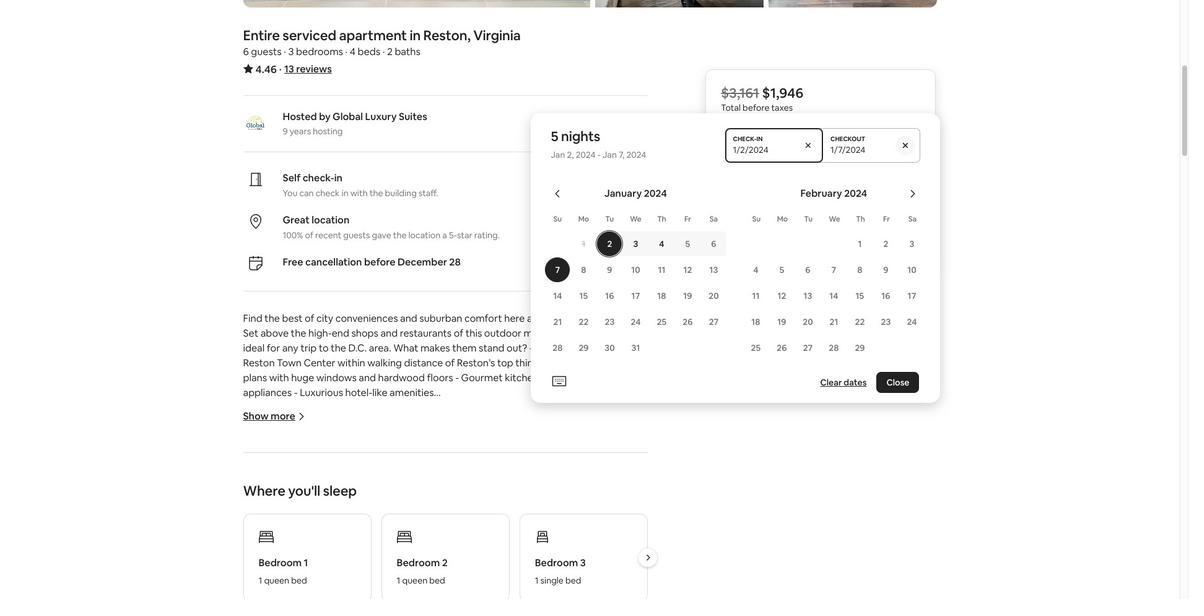 Task type: describe. For each thing, give the bounding box(es) containing it.
0 vertical spatial 27 button
[[701, 310, 727, 334]]

really
[[389, 505, 413, 518]]

bed for 3
[[566, 575, 581, 586]]

host profile picture image
[[243, 111, 268, 136]]

2024 right 7,
[[627, 149, 646, 160]]

queen for bedroom 1
[[264, 575, 289, 586]]

mouthwatering
[[404, 595, 474, 600]]

lively
[[309, 446, 331, 459]]

2024 right february
[[844, 187, 867, 200]]

any
[[282, 342, 298, 355]]

great
[[243, 461, 268, 474]]

1 vertical spatial 5 button
[[769, 258, 795, 282]]

26 for bottommost 26 button
[[777, 343, 787, 354]]

stand
[[479, 342, 505, 355]]

high- inside welcome to friendly reston, virginia, a charming corner of the sprawling d.c. metro area known for the lively reston town center. perched just a stone's throw from a slew of great restaurants, upscale shopping, and convenient essentials, this modern building has it all.  greet the beautiful d.c. day from your quiet, private bedroom. in addition to a plush mattress, you'll find high-end wood furnishings, quartz countertops, plenty of natural light, and ample closet space to really make you feel at home. unpack and stay a while! whether your days are filled with meetings, family visits, or tours of d.c.'s most popular attractions, you'll undoubtedly work up an appetite. if a casual night at home is in the cards, take advantage of the stunning chef's kitchen and whip up a delicious meal. the premium stainless steel appliances include a full-size fridge and freezer, electric stove, oven, microwave, and dishwasher, and the cabinets are fully stocked with the essentials. don't feel like cooking? you'll find a mouthwatering array of restaurants at
[[333, 490, 357, 503]]

shopping,
[[363, 461, 408, 474]]

dishwasher,
[[343, 580, 396, 593]]

the up above
[[265, 312, 280, 325]]

1 mo from the left
[[578, 214, 589, 224]]

0 vertical spatial reston
[[538, 312, 570, 325]]

5-
[[449, 230, 457, 241]]

the down 'popular'
[[610, 535, 625, 548]]

$3,161
[[721, 84, 759, 102]]

2 su from the left
[[752, 214, 761, 224]]

1 24 from the left
[[631, 317, 641, 328]]

a down night
[[540, 550, 545, 563]]

a right "stay"
[[600, 505, 605, 518]]

5 for the top 5 button
[[685, 238, 690, 250]]

days.
[[753, 328, 777, 341]]

and down whip
[[511, 565, 529, 578]]

queen for bedroom 2
[[402, 575, 428, 586]]

0 horizontal spatial 20 button
[[701, 284, 727, 308]]

at down "bedroom 3 1 single bed"
[[567, 595, 577, 600]]

guests inside entire serviced apartment in reston, virginia 6 guests · 3 bedrooms · 4 beds · 2 baths
[[251, 45, 282, 58]]

don't
[[243, 595, 268, 600]]

4 for 4 button to the right
[[753, 265, 759, 276]]

9 for 1st 9 button from the right
[[884, 265, 889, 276]]

dates for clear
[[844, 377, 867, 388]]

3 right yet
[[910, 238, 915, 250]]

0 horizontal spatial 6 button
[[701, 232, 727, 256]]

convenient
[[430, 461, 480, 474]]

building inside welcome to friendly reston, virginia, a charming corner of the sprawling d.c. metro area known for the lively reston town center. perched just a stone's throw from a slew of great restaurants, upscale shopping, and convenient essentials, this modern building has it all.  greet the beautiful d.c. day from your quiet, private bedroom. in addition to a plush mattress, you'll find high-end wood furnishings, quartz countertops, plenty of natural light, and ample closet space to really make you feel at home. unpack and stay a while! whether your days are filled with meetings, family visits, or tours of d.c.'s most popular attractions, you'll undoubtedly work up an appetite. if a casual night at home is in the cards, take advantage of the stunning chef's kitchen and whip up a delicious meal. the premium stainless steel appliances include a full-size fridge and freezer, electric stove, oven, microwave, and dishwasher, and the cabinets are fully stocked with the essentials. don't feel like cooking? you'll find a mouthwatering array of restaurants at
[[588, 461, 625, 474]]

less
[[721, 316, 738, 329]]

baths
[[395, 45, 420, 58]]

restaurants,
[[270, 461, 324, 474]]

restaurants inside welcome to friendly reston, virginia, a charming corner of the sprawling d.c. metro area known for the lively reston town center. perched just a stone's throw from a slew of great restaurants, upscale shopping, and convenient essentials, this modern building has it all.  greet the beautiful d.c. day from your quiet, private bedroom. in addition to a plush mattress, you'll find high-end wood furnishings, quartz countertops, plenty of natural light, and ample closet space to really make you feel at home. unpack and stay a while! whether your days are filled with meetings, family visits, or tours of d.c.'s most popular attractions, you'll undoubtedly work up an appetite. if a casual night at home is in the cards, take advantage of the stunning chef's kitchen and whip up a delicious meal. the premium stainless steel appliances include a full-size fridge and freezer, electric stove, oven, microwave, and dishwasher, and the cabinets are fully stocked with the essentials. don't feel like cooking? you'll find a mouthwatering array of restaurants at
[[513, 595, 565, 600]]

huge
[[291, 372, 314, 385]]

2 vertical spatial d.c.
[[357, 476, 376, 489]]

12 for topmost 12 button
[[684, 265, 692, 276]]

hotel-
[[345, 386, 372, 399]]

1 15 button from the left
[[571, 284, 597, 308]]

building inside self check-in you can check in with the building staff.
[[385, 188, 417, 199]]

suburban
[[420, 312, 462, 325]]

1 vertical spatial this
[[825, 372, 840, 383]]

with up work
[[373, 520, 392, 533]]

2 th from the left
[[856, 214, 865, 224]]

- right out?
[[529, 342, 533, 355]]

1 vertical spatial you'll
[[298, 535, 321, 548]]

27 for the right 27 'button'
[[803, 343, 813, 354]]

a left full-
[[437, 565, 443, 578]]

herndon/reston reston 3 bedroom dining room image
[[768, 0, 937, 7]]

0 vertical spatial 5 button
[[675, 232, 701, 256]]

like inside find the best of city conveniences and suburban comfort here at reston town center. set above the high-end shops and restaurants of this outdoor mall, these apartments are ideal for any trip to the d.c. area. what makes them stand out? - fabulous location at reston town center within walking distance of reston's top things to do - spacious floor plans with huge windows and hardwood floors - gourmet kitchens with stainless steel appliances - luxurious hotel-like amenities
[[372, 386, 387, 399]]

2 23 button from the left
[[873, 310, 899, 334]]

1 vertical spatial 20 button
[[795, 310, 821, 334]]

are inside your dates are $1,215 less than the avg. nightly rate of the last 60 days.
[[834, 304, 848, 317]]

last
[[721, 328, 737, 341]]

by
[[319, 110, 331, 123]]

the down include
[[418, 580, 433, 593]]

cancellation
[[305, 256, 362, 269]]

0 horizontal spatial 28
[[449, 256, 461, 269]]

great location 100% of recent guests gave the location a 5-star rating.
[[283, 214, 500, 241]]

1 su from the left
[[554, 214, 562, 224]]

in inside entire serviced apartment in reston, virginia 6 guests · 3 bedrooms · 4 beds · 2 baths
[[410, 27, 421, 44]]

with left huge
[[269, 372, 289, 385]]

7 for first the 7 button from the left
[[555, 265, 560, 276]]

closet
[[318, 505, 345, 518]]

1 horizontal spatial location
[[409, 230, 441, 241]]

1 horizontal spatial 18 button
[[743, 310, 769, 334]]

a inside great location 100% of recent guests gave the location a 5-star rating.
[[442, 230, 447, 241]]

friendly
[[301, 431, 335, 444]]

serviced
[[283, 27, 336, 44]]

1 vertical spatial 13 button
[[795, 284, 821, 308]]

top
[[497, 357, 513, 370]]

are inside find the best of city conveniences and suburban comfort here at reston town center. set above the high-end shops and restaurants of this outdoor mall, these apartments are ideal for any trip to the d.c. area. what makes them stand out? - fabulous location at reston town center within walking distance of reston's top things to do - spacious floor plans with huge windows and hardwood floors - gourmet kitchens with stainless steel appliances - luxurious hotel-like amenities
[[630, 327, 645, 340]]

1 14 button from the left
[[545, 284, 571, 308]]

private
[[471, 476, 503, 489]]

undoubtedly
[[323, 535, 381, 548]]

guests inside great location 100% of recent guests gave the location a 5-star rating.
[[343, 230, 370, 241]]

greet
[[268, 476, 295, 489]]

meetings,
[[394, 520, 440, 533]]

with down freezer,
[[553, 580, 573, 593]]

1 horizontal spatial you
[[770, 247, 785, 258]]

the right rate at the right bottom of page
[[867, 316, 882, 329]]

beds
[[358, 45, 380, 58]]

2 jan from the left
[[603, 149, 617, 160]]

2 14 from the left
[[830, 291, 839, 302]]

1 horizontal spatial 6 button
[[795, 258, 821, 282]]

- down huge
[[294, 386, 298, 399]]

reviews
[[296, 62, 332, 75]]

0 horizontal spatial your
[[286, 520, 306, 533]]

a down 'bedroom 2 1 queen bed'
[[396, 595, 402, 600]]

a up natural
[[615, 476, 620, 489]]

spacious
[[578, 357, 619, 370]]

and down plenty
[[560, 505, 577, 518]]

- right floors
[[455, 372, 459, 385]]

of up "stone's"
[[497, 431, 506, 444]]

2 tu from the left
[[804, 214, 813, 224]]

and up cooking?
[[324, 580, 341, 593]]

0 horizontal spatial find
[[314, 490, 331, 503]]

the down undoubtedly
[[357, 550, 373, 563]]

stove,
[[604, 565, 631, 578]]

of inside your dates are $1,215 less than the avg. nightly rate of the last 60 days.
[[855, 316, 865, 329]]

the up "stone's"
[[509, 431, 524, 444]]

reston, inside welcome to friendly reston, virginia, a charming corner of the sprawling d.c. metro area known for the lively reston town center. perched just a stone's throw from a slew of great restaurants, upscale shopping, and convenient essentials, this modern building has it all.  greet the beautiful d.c. day from your quiet, private bedroom. in addition to a plush mattress, you'll find high-end wood furnishings, quartz countertops, plenty of natural light, and ample closet space to really make you feel at home. unpack and stay a while! whether your days are filled with meetings, family visits, or tours of d.c.'s most popular attractions, you'll undoubtedly work up an appetite. if a casual night at home is in the cards, take advantage of the stunning chef's kitchen and whip up a delicious meal. the premium stainless steel appliances include a full-size fridge and freezer, electric stove, oven, microwave, and dishwasher, and the cabinets are fully stocked with the essentials. don't feel like cooking? you'll find a mouthwatering array of restaurants at
[[337, 431, 371, 444]]

gave
[[372, 230, 391, 241]]

2,
[[567, 149, 574, 160]]

1 28 button from the left
[[545, 336, 571, 361]]

0 vertical spatial 26 button
[[675, 310, 701, 334]]

family
[[442, 520, 469, 533]]

25 for the topmost 25 button
[[657, 317, 667, 328]]

next image
[[644, 555, 652, 562]]

1 vertical spatial reston
[[243, 357, 275, 370]]

the up restaurants,
[[291, 446, 306, 459]]

the inside great location 100% of recent guests gave the location a 5-star rating.
[[393, 230, 407, 241]]

metro
[[593, 431, 621, 444]]

microwave,
[[270, 580, 322, 593]]

star
[[457, 230, 472, 241]]

essentials.
[[593, 580, 639, 593]]

reserve
[[802, 216, 840, 229]]

12 for bottommost 12 button
[[778, 291, 786, 302]]

with down do at the bottom of page
[[546, 372, 565, 385]]

can
[[299, 188, 314, 199]]

2 22 from the left
[[855, 317, 865, 328]]

kitchens
[[505, 372, 543, 385]]

0 horizontal spatial 4 button
[[649, 232, 675, 256]]

1 vertical spatial 12 button
[[769, 284, 795, 308]]

4.46 · 13 reviews
[[256, 62, 332, 76]]

1 horizontal spatial 19 button
[[769, 310, 795, 334]]

a left slew
[[583, 446, 589, 459]]

0 vertical spatial you'll
[[288, 490, 311, 503]]

0 vertical spatial 20
[[709, 291, 719, 302]]

0 vertical spatial 13 button
[[701, 258, 727, 282]]

furnishings,
[[405, 490, 457, 503]]

1 vertical spatial 25 button
[[743, 336, 769, 361]]

of down unpack at the bottom left of page
[[536, 520, 546, 533]]

1 vertical spatial 11 button
[[743, 284, 769, 308]]

appliances inside welcome to friendly reston, virginia, a charming corner of the sprawling d.c. metro area known for the lively reston town center. perched just a stone's throw from a slew of great restaurants, upscale shopping, and convenient essentials, this modern building has it all.  greet the beautiful d.c. day from your quiet, private bedroom. in addition to a plush mattress, you'll find high-end wood furnishings, quartz countertops, plenty of natural light, and ample closet space to really make you feel at home. unpack and stay a while! whether your days are filled with meetings, family visits, or tours of d.c.'s most popular attractions, you'll undoubtedly work up an appetite. if a casual night at home is in the cards, take advantage of the stunning chef's kitchen and whip up a delicious meal. the premium stainless steel appliances include a full-size fridge and freezer, electric stove, oven, microwave, and dishwasher, and the cabinets are fully stocked with the essentials. don't feel like cooking? you'll find a mouthwatering array of restaurants at
[[351, 565, 400, 578]]

1 horizontal spatial feel
[[461, 505, 478, 518]]

report this listing button
[[775, 372, 867, 383]]

2024 right 2,
[[576, 149, 596, 160]]

are up the array at the bottom of page
[[476, 580, 491, 593]]

addition
[[563, 476, 600, 489]]

1 horizontal spatial find
[[377, 595, 394, 600]]

more
[[271, 410, 295, 423]]

3 inside entire serviced apartment in reston, virginia 6 guests · 3 bedrooms · 4 beds · 2 baths
[[288, 45, 294, 58]]

of left city
[[305, 312, 314, 325]]

nights
[[561, 128, 600, 145]]

and up 'hotel-'
[[359, 372, 376, 385]]

1 23 button from the left
[[597, 310, 623, 334]]

reston inside welcome to friendly reston, virginia, a charming corner of the sprawling d.c. metro area known for the lively reston town center. perched just a stone's throw from a slew of great restaurants, upscale shopping, and convenient essentials, this modern building has it all.  greet the beautiful d.c. day from your quiet, private bedroom. in addition to a plush mattress, you'll find high-end wood furnishings, quartz countertops, plenty of natural light, and ample closet space to really make you feel at home. unpack and stay a while! whether your days are filled with meetings, family visits, or tours of d.c.'s most popular attractions, you'll undoubtedly work up an appetite. if a casual night at home is in the cards, take advantage of the stunning chef's kitchen and whip up a delicious meal. the premium stainless steel appliances include a full-size fridge and freezer, electric stove, oven, microwave, and dishwasher, and the cabinets are fully stocked with the essentials. don't feel like cooking? you'll find a mouthwatering array of restaurants at
[[333, 446, 365, 459]]

upscale
[[326, 461, 361, 474]]

luxurious
[[300, 386, 343, 399]]

0 horizontal spatial 19
[[683, 291, 692, 302]]

whether
[[243, 520, 284, 533]]

1 tu from the left
[[606, 214, 614, 224]]

self
[[283, 171, 301, 184]]

you'll
[[351, 595, 374, 600]]

1 vertical spatial 26 button
[[769, 336, 795, 361]]

gourmet
[[461, 372, 503, 385]]

report
[[795, 372, 823, 383]]

2 17 from the left
[[908, 291, 916, 302]]

1 29 button from the left
[[571, 336, 597, 361]]

of down fully
[[502, 595, 511, 600]]

bedroom for bedroom 2
[[397, 557, 440, 570]]

a right the if
[[487, 535, 493, 548]]

most
[[575, 520, 598, 533]]

if
[[479, 535, 485, 548]]

- inside 5 nights jan 2, 2024 - jan 7, 2024
[[598, 149, 601, 160]]

1 horizontal spatial 4 button
[[743, 258, 769, 282]]

to right trip
[[319, 342, 329, 355]]

do
[[558, 357, 570, 370]]

2 button for february 2024
[[873, 232, 899, 256]]

at up visits,
[[481, 505, 490, 518]]

hosted by global luxury suites 9 years hosting
[[283, 110, 427, 137]]

comfort
[[465, 312, 502, 325]]

2 mo from the left
[[777, 214, 788, 224]]

and up furnishings, at the left of the page
[[410, 461, 427, 474]]

space
[[348, 505, 375, 518]]

the left the avg.
[[763, 316, 779, 329]]

1 vertical spatial town
[[277, 357, 302, 370]]

3 button for february 2024
[[899, 232, 925, 256]]

high- inside find the best of city conveniences and suburban comfort here at reston town center. set above the high-end shops and restaurants of this outdoor mall, these apartments are ideal for any trip to the d.c. area. what makes them stand out? - fabulous location at reston town center within walking distance of reston's top things to do - spacious floor plans with huge windows and hardwood floors - gourmet kitchens with stainless steel appliances - luxurious hotel-like amenities
[[308, 327, 332, 340]]

1 8 button from the left
[[571, 258, 597, 282]]

2 10 button from the left
[[899, 258, 925, 282]]

5 inside 5 nights jan 2, 2024 - jan 7, 2024
[[551, 128, 558, 145]]

the down restaurants,
[[297, 476, 312, 489]]

has
[[627, 461, 642, 474]]

0 horizontal spatial before
[[364, 256, 396, 269]]

60
[[739, 328, 751, 341]]

25 for 25 button to the bottom
[[751, 343, 761, 354]]

bedroom for bedroom 1
[[259, 557, 302, 570]]

and up the fridge
[[482, 550, 499, 563]]

day
[[378, 476, 394, 489]]

1 sa from the left
[[710, 214, 718, 224]]

1 24 button from the left
[[623, 310, 649, 334]]

1 vertical spatial d.c.
[[572, 431, 590, 444]]

3 button for january 2024
[[623, 232, 649, 256]]

0 horizontal spatial 11 button
[[649, 258, 675, 282]]

9 for first 9 button from the left
[[607, 265, 612, 276]]

2 24 button from the left
[[899, 310, 925, 334]]

0 horizontal spatial 18
[[657, 291, 666, 302]]

sleep
[[323, 482, 357, 500]]

2 7 button from the left
[[821, 258, 847, 282]]

quiet,
[[443, 476, 469, 489]]

the down electric
[[575, 580, 591, 593]]

2024 right january
[[644, 187, 667, 200]]

you inside self check-in you can check in with the building staff.
[[283, 188, 298, 199]]

2 16 button from the left
[[873, 284, 899, 308]]

you
[[442, 505, 459, 518]]

2 14 button from the left
[[821, 284, 847, 308]]

outdoor
[[484, 327, 522, 340]]

of up "stay"
[[584, 490, 594, 503]]

2 28 button from the left
[[821, 336, 847, 361]]

rating.
[[474, 230, 500, 241]]

d.c.'s
[[548, 520, 572, 533]]

quartz
[[459, 490, 491, 503]]

in up check
[[334, 171, 343, 184]]

herndon/reston reston 3 bedroom lobby image
[[243, 0, 590, 7]]

apartments
[[575, 327, 628, 340]]

the up within on the left of the page
[[331, 342, 346, 355]]

of right slew
[[613, 446, 623, 459]]

nightly
[[802, 316, 833, 329]]

size
[[462, 565, 480, 578]]

16 for 2nd 16 button from the left
[[882, 291, 891, 302]]

to up natural
[[603, 476, 613, 489]]

7,
[[619, 149, 625, 160]]

them
[[452, 342, 477, 355]]

entire
[[243, 27, 280, 44]]

at down d.c.'s
[[551, 535, 560, 548]]

15 for second 15 button from left
[[856, 291, 864, 302]]

stay
[[579, 505, 598, 518]]

2 down january
[[607, 238, 612, 250]]

freezer,
[[531, 565, 565, 578]]

center
[[304, 357, 335, 370]]

0 vertical spatial 18 button
[[649, 284, 675, 308]]

a right just on the left
[[488, 446, 493, 459]]

2 button for january 2024
[[597, 232, 623, 256]]

0 vertical spatial 19 button
[[675, 284, 701, 308]]

0 vertical spatial your
[[421, 476, 441, 489]]

and down include
[[398, 580, 415, 593]]

stainless inside find the best of city conveniences and suburban comfort here at reston town center. set above the high-end shops and restaurants of this outdoor mall, these apartments are ideal for any trip to the d.c. area. what makes them stand out? - fabulous location at reston town center within walking distance of reston's top things to do - spacious floor plans with huge windows and hardwood floors - gourmet kitchens with stainless steel appliances - luxurious hotel-like amenities
[[568, 372, 606, 385]]

31
[[632, 343, 640, 354]]

herndon/reston reston 3 bedroom living room image
[[595, 0, 763, 7]]

close
[[887, 377, 910, 388]]

23 for first 23 button from left
[[605, 317, 615, 328]]

0 vertical spatial from
[[559, 446, 581, 459]]

filled
[[348, 520, 370, 533]]

4 inside entire serviced apartment in reston, virginia 6 guests · 3 bedrooms · 4 beds · 2 baths
[[350, 45, 356, 58]]

· inside 4.46 · 13 reviews
[[279, 62, 282, 75]]

and up area.
[[381, 327, 398, 340]]

are down closet
[[332, 520, 346, 533]]

- right do at the bottom of page
[[572, 357, 576, 370]]

· up 4.46 · 13 reviews
[[284, 45, 286, 58]]

in right check
[[342, 188, 349, 199]]



Task type: vqa. For each thing, say whether or not it's contained in the screenshot.
the right Search
no



Task type: locate. For each thing, give the bounding box(es) containing it.
1 horizontal spatial 12 button
[[769, 284, 795, 308]]

2 29 from the left
[[855, 343, 865, 354]]

1 22 button from the left
[[571, 310, 597, 334]]

0 vertical spatial 19
[[683, 291, 692, 302]]

1 horizontal spatial 12
[[778, 291, 786, 302]]

with right check
[[350, 188, 368, 199]]

center. inside welcome to friendly reston, virginia, a charming corner of the sprawling d.c. metro area known for the lively reston town center. perched just a stone's throw from a slew of great restaurants, upscale shopping, and convenient essentials, this modern building has it all.  greet the beautiful d.c. day from your quiet, private bedroom. in addition to a plush mattress, you'll find high-end wood furnishings, quartz countertops, plenty of natural light, and ample closet space to really make you feel at home. unpack and stay a while! whether your days are filled with meetings, family visits, or tours of d.c.'s most popular attractions, you'll undoubtedly work up an appetite. if a casual night at home is in the cards, take advantage of the stunning chef's kitchen and whip up a delicious meal. the premium stainless steel appliances include a full-size fridge and freezer, electric stove, oven, microwave, and dishwasher, and the cabinets are fully stocked with the essentials. don't feel like cooking? you'll find a mouthwatering array of restaurants at
[[394, 446, 427, 459]]

0 horizontal spatial guests
[[251, 45, 282, 58]]

reston up upscale
[[333, 446, 365, 459]]

1 7 from the left
[[555, 265, 560, 276]]

dates inside your dates are $1,215 less than the avg. nightly rate of the last 60 days.
[[806, 304, 832, 317]]

beautiful
[[314, 476, 355, 489]]

queen inside bedroom 1 1 queen bed
[[264, 575, 289, 586]]

location up 'spacious'
[[578, 342, 614, 355]]

reston up these at the bottom left of page
[[538, 312, 570, 325]]

1 17 button from the left
[[623, 284, 649, 308]]

1 bed from the left
[[291, 575, 307, 586]]

for inside welcome to friendly reston, virginia, a charming corner of the sprawling d.c. metro area known for the lively reston town center. perched just a stone's throw from a slew of great restaurants, upscale shopping, and convenient essentials, this modern building has it all.  greet the beautiful d.c. day from your quiet, private bedroom. in addition to a plush mattress, you'll find high-end wood furnishings, quartz countertops, plenty of natural light, and ample closet space to really make you feel at home. unpack and stay a while! whether your days are filled with meetings, family visits, or tours of d.c.'s most popular attractions, you'll undoubtedly work up an appetite. if a casual night at home is in the cards, take advantage of the stunning chef's kitchen and whip up a delicious meal. the premium stainless steel appliances include a full-size fridge and freezer, electric stove, oven, microwave, and dishwasher, and the cabinets are fully stocked with the essentials. don't feel like cooking? you'll find a mouthwatering array of restaurants at
[[276, 446, 289, 459]]

3 inside "bedroom 3 1 single bed"
[[580, 557, 586, 570]]

1 horizontal spatial 7
[[832, 265, 836, 276]]

3 down january 2024
[[633, 238, 638, 250]]

0 vertical spatial restaurants
[[400, 327, 452, 340]]

2 vertical spatial 13
[[804, 291, 812, 302]]

for inside find the best of city conveniences and suburban comfort here at reston town center. set above the high-end shops and restaurants of this outdoor mall, these apartments are ideal for any trip to the d.c. area. what makes them stand out? - fabulous location at reston town center within walking distance of reston's top things to do - spacious floor plans with huge windows and hardwood floors - gourmet kitchens with stainless steel appliances - luxurious hotel-like amenities
[[267, 342, 280, 355]]

5 for the bottom 5 button
[[780, 265, 784, 276]]

2 8 button from the left
[[847, 258, 873, 282]]

location up recent
[[312, 214, 350, 227]]

1 23 from the left
[[605, 317, 615, 328]]

4 up than
[[753, 265, 759, 276]]

29 for 2nd 29 button from the left
[[855, 343, 865, 354]]

of up them
[[454, 327, 463, 340]]

16 button
[[597, 284, 623, 308], [873, 284, 899, 308]]

2 sa from the left
[[909, 214, 917, 224]]

0 vertical spatial 12 button
[[675, 258, 701, 282]]

2 queen from the left
[[402, 575, 428, 586]]

1 we from the left
[[630, 214, 642, 224]]

1 vertical spatial 20
[[803, 317, 813, 328]]

29 button up listing
[[847, 336, 873, 361]]

restaurants
[[400, 327, 452, 340], [513, 595, 565, 600]]

hosting
[[313, 126, 343, 137]]

1 vertical spatial appliances
[[351, 565, 400, 578]]

2 vertical spatial reston
[[333, 446, 365, 459]]

1 21 from the left
[[553, 317, 562, 328]]

1 horizontal spatial your
[[421, 476, 441, 489]]

to left do at the bottom of page
[[546, 357, 556, 370]]

1 jan from the left
[[551, 149, 565, 160]]

d.c. inside find the best of city conveniences and suburban comfort here at reston town center. set above the high-end shops and restaurants of this outdoor mall, these apartments are ideal for any trip to the d.c. area. what makes them stand out? - fabulous location at reston town center within walking distance of reston's top things to do - spacious floor plans with huge windows and hardwood floors - gourmet kitchens with stainless steel appliances - luxurious hotel-like amenities
[[348, 342, 367, 355]]

days
[[308, 520, 329, 533]]

calendar application
[[531, 174, 1189, 388]]

1 horizontal spatial mo
[[777, 214, 788, 224]]

1 vertical spatial up
[[526, 550, 537, 563]]

entire serviced apartment in reston, virginia 6 guests · 3 bedrooms · 4 beds · 2 baths
[[243, 27, 521, 58]]

stainless down 'spacious'
[[568, 372, 606, 385]]

2 21 from the left
[[830, 317, 838, 328]]

1 vertical spatial 13
[[710, 265, 718, 276]]

15 up apartments
[[580, 291, 588, 302]]

2 we from the left
[[829, 214, 840, 224]]

0 vertical spatial find
[[314, 490, 331, 503]]

known
[[243, 446, 273, 459]]

location inside find the best of city conveniences and suburban comfort here at reston town center. set above the high-end shops and restaurants of this outdoor mall, these apartments are ideal for any trip to the d.c. area. what makes them stand out? - fabulous location at reston town center within walking distance of reston's top things to do - spacious floor plans with huge windows and hardwood floors - gourmet kitchens with stainless steel appliances - luxurious hotel-like amenities
[[578, 342, 614, 355]]

home
[[563, 535, 589, 548]]

town inside welcome to friendly reston, virginia, a charming corner of the sprawling d.c. metro area known for the lively reston town center. perched just a stone's throw from a slew of great restaurants, upscale shopping, and convenient essentials, this modern building has it all.  greet the beautiful d.c. day from your quiet, private bedroom. in addition to a plush mattress, you'll find high-end wood furnishings, quartz countertops, plenty of natural light, and ample closet space to really make you feel at home. unpack and stay a while! whether your days are filled with meetings, family visits, or tours of d.c.'s most popular attractions, you'll undoubtedly work up an appetite. if a casual night at home is in the cards, take advantage of the stunning chef's kitchen and whip up a delicious meal. the premium stainless steel appliances include a full-size fridge and freezer, electric stove, oven, microwave, and dishwasher, and the cabinets are fully stocked with the essentials. don't feel like cooking? you'll find a mouthwatering array of restaurants at
[[367, 446, 392, 459]]

16 for first 16 button from left
[[605, 291, 614, 302]]

1 vertical spatial you
[[770, 247, 785, 258]]

10
[[631, 265, 640, 276], [908, 265, 917, 276]]

24 button right $1,215
[[899, 310, 925, 334]]

appliances inside find the best of city conveniences and suburban comfort here at reston town center. set above the high-end shops and restaurants of this outdoor mall, these apartments are ideal for any trip to the d.c. area. what makes them stand out? - fabulous location at reston town center within walking distance of reston's top things to do - spacious floor plans with huge windows and hardwood floors - gourmet kitchens with stainless steel appliances - luxurious hotel-like amenities
[[243, 386, 292, 399]]

bed down take
[[291, 575, 307, 586]]

1 vertical spatial 11
[[752, 291, 760, 302]]

this inside welcome to friendly reston, virginia, a charming corner of the sprawling d.c. metro area known for the lively reston town center. perched just a stone's throw from a slew of great restaurants, upscale shopping, and convenient essentials, this modern building has it all.  greet the beautiful d.c. day from your quiet, private bedroom. in addition to a plush mattress, you'll find high-end wood furnishings, quartz countertops, plenty of natural light, and ample closet space to really make you feel at home. unpack and stay a while! whether your days are filled with meetings, family visits, or tours of d.c.'s most popular attractions, you'll undoubtedly work up an appetite. if a casual night at home is in the cards, take advantage of the stunning chef's kitchen and whip up a delicious meal. the premium stainless steel appliances include a full-size fridge and freezer, electric stove, oven, microwave, and dishwasher, and the cabinets are fully stocked with the essentials. don't feel like cooking? you'll find a mouthwatering array of restaurants at
[[531, 461, 548, 474]]

3 button
[[623, 232, 649, 256], [899, 232, 925, 256]]

in
[[410, 27, 421, 44], [334, 171, 343, 184], [342, 188, 349, 199], [600, 535, 608, 548]]

restaurants inside find the best of city conveniences and suburban comfort here at reston town center. set above the high-end shops and restaurants of this outdoor mall, these apartments are ideal for any trip to the d.c. area. what makes them stand out? - fabulous location at reston town center within walking distance of reston's top things to do - spacious floor plans with huge windows and hardwood floors - gourmet kitchens with stainless steel appliances - luxurious hotel-like amenities
[[400, 327, 452, 340]]

0 horizontal spatial 21 button
[[545, 310, 571, 334]]

1 fr from the left
[[684, 214, 691, 224]]

28 down rate at the right bottom of page
[[829, 343, 839, 354]]

mattress,
[[243, 490, 286, 503]]

stainless up the microwave,
[[286, 565, 325, 578]]

1 inside "bedroom 3 1 single bed"
[[535, 575, 539, 586]]

stocked
[[514, 580, 551, 593]]

15 button up apartments
[[571, 284, 597, 308]]

center.
[[599, 312, 632, 325], [394, 446, 427, 459]]

19
[[683, 291, 692, 302], [778, 317, 786, 328]]

before inside '$3,161 $1,946 total before taxes'
[[743, 102, 770, 113]]

1 vertical spatial from
[[396, 476, 419, 489]]

25 button up 31 button
[[649, 310, 675, 334]]

bedroom down attractions, in the bottom of the page
[[259, 557, 302, 570]]

welcome
[[243, 431, 286, 444]]

1 29 from the left
[[579, 343, 589, 354]]

0 vertical spatial 5
[[551, 128, 558, 145]]

bedroom inside 'bedroom 2 1 queen bed'
[[397, 557, 440, 570]]

is
[[591, 535, 598, 548]]

fr
[[684, 214, 691, 224], [883, 214, 890, 224]]

14
[[553, 291, 562, 302], [830, 291, 839, 302]]

1 button for january 2024
[[571, 232, 597, 256]]

bed inside "bedroom 3 1 single bed"
[[566, 575, 581, 586]]

distance
[[404, 357, 443, 370]]

2 down appetite.
[[442, 557, 448, 570]]

3 up 4.46 · 13 reviews
[[288, 45, 294, 58]]

0 horizontal spatial 29 button
[[571, 336, 597, 361]]

1 7 button from the left
[[545, 258, 571, 282]]

stainless inside welcome to friendly reston, virginia, a charming corner of the sprawling d.c. metro area known for the lively reston town center. perched just a stone's throw from a slew of great restaurants, upscale shopping, and convenient essentials, this modern building has it all.  greet the beautiful d.c. day from your quiet, private bedroom. in addition to a plush mattress, you'll find high-end wood furnishings, quartz countertops, plenty of natural light, and ample closet space to really make you feel at home. unpack and stay a while! whether your days are filled with meetings, family visits, or tours of d.c.'s most popular attractions, you'll undoubtedly work up an appetite. if a casual night at home is in the cards, take advantage of the stunning chef's kitchen and whip up a delicious meal. the premium stainless steel appliances include a full-size fridge and freezer, electric stove, oven, microwave, and dishwasher, and the cabinets are fully stocked with the essentials. don't feel like cooking? you'll find a mouthwatering array of restaurants at
[[286, 565, 325, 578]]

100%
[[283, 230, 303, 241]]

th down january 2024
[[657, 214, 666, 224]]

0 horizontal spatial queen
[[264, 575, 289, 586]]

amenities
[[390, 386, 434, 399]]

22
[[579, 317, 589, 328], [855, 317, 865, 328]]

1 10 button from the left
[[623, 258, 649, 282]]

end down city
[[332, 327, 349, 340]]

kitchen
[[446, 550, 480, 563]]

bedroom inside bedroom 1 1 queen bed
[[259, 557, 302, 570]]

floors
[[427, 372, 453, 385]]

22 button
[[571, 310, 597, 334], [847, 310, 873, 334]]

1 horizontal spatial 5 button
[[769, 258, 795, 282]]

d.c.
[[348, 342, 367, 355], [572, 431, 590, 444], [357, 476, 376, 489]]

january 2024
[[605, 187, 667, 200]]

0 vertical spatial 11 button
[[649, 258, 675, 282]]

casual
[[495, 535, 523, 548]]

perched
[[429, 446, 467, 459]]

15 button up rate at the right bottom of page
[[847, 284, 873, 308]]

11 for 11 "button" to the bottom
[[752, 291, 760, 302]]

reston, inside entire serviced apartment in reston, virginia 6 guests · 3 bedrooms · 4 beds · 2 baths
[[423, 27, 471, 44]]

1 vertical spatial restaurants
[[513, 595, 565, 600]]

1 15 from the left
[[580, 291, 588, 302]]

end inside welcome to friendly reston, virginia, a charming corner of the sprawling d.c. metro area known for the lively reston town center. perched just a stone's throw from a slew of great restaurants, upscale shopping, and convenient essentials, this modern building has it all.  greet the beautiful d.c. day from your quiet, private bedroom. in addition to a plush mattress, you'll find high-end wood furnishings, quartz countertops, plenty of natural light, and ample closet space to really make you feel at home. unpack and stay a while! whether your days are filled with meetings, family visits, or tours of d.c.'s most popular attractions, you'll undoubtedly work up an appetite. if a casual night at home is in the cards, take advantage of the stunning chef's kitchen and whip up a delicious meal. the premium stainless steel appliances include a full-size fridge and freezer, electric stove, oven, microwave, and dishwasher, and the cabinets are fully stocked with the essentials. don't feel like cooking? you'll find a mouthwatering array of restaurants at
[[357, 490, 374, 503]]

2 horizontal spatial 5
[[780, 265, 784, 276]]

steel inside find the best of city conveniences and suburban comfort here at reston town center. set above the high-end shops and restaurants of this outdoor mall, these apartments are ideal for any trip to the d.c. area. what makes them stand out? - fabulous location at reston town center within walking distance of reston's top things to do - spacious floor plans with huge windows and hardwood floors - gourmet kitchens with stainless steel appliances - luxurious hotel-like amenities
[[609, 372, 631, 385]]

29 button
[[571, 336, 597, 361], [847, 336, 873, 361]]

13 inside 4.46 · 13 reviews
[[284, 62, 294, 75]]

1 vertical spatial 18
[[752, 317, 760, 328]]

1 horizontal spatial 26 button
[[769, 336, 795, 361]]

the down best
[[291, 327, 306, 340]]

appliances down the 'plans'
[[243, 386, 292, 399]]

1 horizontal spatial high-
[[333, 490, 357, 503]]

6 button
[[701, 232, 727, 256], [795, 258, 821, 282]]

virginia,
[[373, 431, 410, 444]]

1 3 button from the left
[[623, 232, 649, 256]]

bedrooms
[[296, 45, 343, 58]]

charged
[[824, 247, 857, 258]]

suites
[[399, 110, 427, 123]]

1 8 from the left
[[581, 265, 586, 276]]

clear dates
[[820, 377, 867, 388]]

dates for your
[[806, 304, 832, 317]]

18 button right less
[[743, 310, 769, 334]]

include
[[402, 565, 435, 578]]

reston up the 'plans'
[[243, 357, 275, 370]]

bedroom inside "bedroom 3 1 single bed"
[[535, 557, 578, 570]]

MM/DD/YYYY text field
[[733, 144, 793, 155]]

Add date text field
[[831, 144, 891, 155]]

26 button down the avg.
[[769, 336, 795, 361]]

with inside self check-in you can check in with the building staff.
[[350, 188, 368, 199]]

tours
[[511, 520, 534, 533]]

0 horizontal spatial town
[[277, 357, 302, 370]]

like inside welcome to friendly reston, virginia, a charming corner of the sprawling d.c. metro area known for the lively reston town center. perched just a stone's throw from a slew of great restaurants, upscale shopping, and convenient essentials, this modern building has it all.  greet the beautiful d.c. day from your quiet, private bedroom. in addition to a plush mattress, you'll find high-end wood furnishings, quartz countertops, plenty of natural light, and ample closet space to really make you feel at home. unpack and stay a while! whether your days are filled with meetings, family visits, or tours of d.c.'s most popular attractions, you'll undoubtedly work up an appetite. if a casual night at home is in the cards, take advantage of the stunning chef's kitchen and whip up a delicious meal. the premium stainless steel appliances include a full-size fridge and freezer, electric stove, oven, microwave, and dishwasher, and the cabinets are fully stocked with the essentials. don't feel like cooking? you'll find a mouthwatering array of restaurants at
[[290, 595, 305, 600]]

here
[[504, 312, 525, 325]]

appliances up dishwasher,
[[351, 565, 400, 578]]

throw
[[530, 446, 557, 459]]

dates right your
[[806, 304, 832, 317]]

0 horizontal spatial appliances
[[243, 386, 292, 399]]

1 14 from the left
[[553, 291, 562, 302]]

reston
[[538, 312, 570, 325], [243, 357, 275, 370], [333, 446, 365, 459]]

great
[[283, 214, 310, 227]]

1 horizontal spatial 10 button
[[899, 258, 925, 282]]

1 16 button from the left
[[597, 284, 623, 308]]

2 horizontal spatial reston
[[538, 312, 570, 325]]

18 button
[[649, 284, 675, 308], [743, 310, 769, 334]]

2 1 button from the left
[[847, 232, 873, 256]]

28 for first 28 button from the left
[[553, 343, 563, 354]]

of up floors
[[445, 357, 455, 370]]

0 vertical spatial location
[[312, 214, 350, 227]]

1 horizontal spatial 28 button
[[821, 336, 847, 361]]

for down above
[[267, 342, 280, 355]]

at right 30
[[617, 342, 626, 355]]

steel inside welcome to friendly reston, virginia, a charming corner of the sprawling d.c. metro area known for the lively reston town center. perched just a stone's throw from a slew of great restaurants, upscale shopping, and convenient essentials, this modern building has it all.  greet the beautiful d.c. day from your quiet, private bedroom. in addition to a plush mattress, you'll find high-end wood furnishings, quartz countertops, plenty of natural light, and ample closet space to really make you feel at home. unpack and stay a while! whether your days are filled with meetings, family visits, or tours of d.c.'s most popular attractions, you'll undoubtedly work up an appetite. if a casual night at home is in the cards, take advantage of the stunning chef's kitchen and whip up a delicious meal. the premium stainless steel appliances include a full-size fridge and freezer, electric stove, oven, microwave, and dishwasher, and the cabinets are fully stocked with the essentials. don't feel like cooking? you'll find a mouthwatering array of restaurants at
[[327, 565, 349, 578]]

28 down 5-
[[449, 256, 461, 269]]

29
[[579, 343, 589, 354], [855, 343, 865, 354]]

23 button up 30 button
[[597, 310, 623, 334]]

1 1 button from the left
[[571, 232, 597, 256]]

26 button left less
[[675, 310, 701, 334]]

2 inside 'bedroom 2 1 queen bed'
[[442, 557, 448, 570]]

1 horizontal spatial 14 button
[[821, 284, 847, 308]]

th up yet
[[856, 214, 865, 224]]

0 horizontal spatial feel
[[271, 595, 288, 600]]

1 button
[[571, 232, 597, 256], [847, 232, 873, 256]]

this inside find the best of city conveniences and suburban comfort here at reston town center. set above the high-end shops and restaurants of this outdoor mall, these apartments are ideal for any trip to the d.c. area. what makes them stand out? - fabulous location at reston town center within walking distance of reston's top things to do - spacious floor plans with huge windows and hardwood floors - gourmet kitchens with stainless steel appliances - luxurious hotel-like amenities
[[466, 327, 482, 340]]

2 horizontal spatial bedroom
[[535, 557, 578, 570]]

23 for first 23 button from right
[[881, 317, 891, 328]]

february 2024
[[801, 187, 867, 200]]

13 button up nightly
[[795, 284, 821, 308]]

steel down floor
[[609, 372, 631, 385]]

from right day
[[396, 476, 419, 489]]

bedroom for bedroom 3
[[535, 557, 578, 570]]

17 button up apartments
[[623, 284, 649, 308]]

1 horizontal spatial 11 button
[[743, 284, 769, 308]]

0 horizontal spatial 15
[[580, 291, 588, 302]]

9 inside hosted by global luxury suites 9 years hosting
[[283, 126, 288, 137]]

sprawling
[[526, 431, 570, 444]]

find the best of city conveniences and suburban comfort here at reston town center. set above the high-end shops and restaurants of this outdoor mall, these apartments are ideal for any trip to the d.c. area. what makes them stand out? - fabulous location at reston town center within walking distance of reston's top things to do - spacious floor plans with huge windows and hardwood floors - gourmet kitchens with stainless steel appliances - luxurious hotel-like amenities
[[243, 312, 647, 399]]

1 horizontal spatial appliances
[[351, 565, 400, 578]]

0 vertical spatial 11
[[658, 265, 666, 276]]

high- down beautiful
[[333, 490, 357, 503]]

0 vertical spatial town
[[572, 312, 597, 325]]

2 bedroom from the left
[[397, 557, 440, 570]]

1 2 button from the left
[[597, 232, 623, 256]]

23 up 30 button
[[605, 317, 615, 328]]

2 9 button from the left
[[873, 258, 899, 282]]

1 th from the left
[[657, 214, 666, 224]]

4 for the leftmost 4 button
[[659, 238, 664, 250]]

2 21 button from the left
[[821, 310, 847, 334]]

2 vertical spatial 5
[[780, 265, 784, 276]]

2 15 from the left
[[856, 291, 864, 302]]

2 22 button from the left
[[847, 310, 873, 334]]

2 10 from the left
[[908, 265, 917, 276]]

22 right these at the bottom left of page
[[579, 317, 589, 328]]

like down the microwave,
[[290, 595, 305, 600]]

0 horizontal spatial 9 button
[[597, 258, 623, 282]]

and down mattress,
[[268, 505, 285, 518]]

0 horizontal spatial we
[[630, 214, 642, 224]]

to down more
[[289, 431, 298, 444]]

set
[[243, 327, 258, 340]]

1 horizontal spatial 18
[[752, 317, 760, 328]]

countertops,
[[493, 490, 552, 503]]

january
[[605, 187, 642, 200]]

attractions,
[[243, 535, 295, 548]]

bed inside bedroom 1 1 queen bed
[[291, 575, 307, 586]]

1 horizontal spatial queen
[[402, 575, 428, 586]]

1 horizontal spatial 20
[[803, 317, 813, 328]]

1 horizontal spatial up
[[526, 550, 537, 563]]

advantage
[[295, 550, 343, 563]]

2 23 from the left
[[881, 317, 891, 328]]

the inside self check-in you can check in with the building staff.
[[370, 188, 383, 199]]

bedroom.
[[506, 476, 550, 489]]

your up furnishings, at the left of the page
[[421, 476, 441, 489]]

fabulous
[[535, 342, 576, 355]]

4 button
[[649, 232, 675, 256], [743, 258, 769, 282]]

your dates are $1,215 less than the avg. nightly rate of the last 60 days.
[[721, 304, 882, 341]]

before down $3,161
[[743, 102, 770, 113]]

1 10 from the left
[[631, 265, 640, 276]]

28 for 1st 28 button from right
[[829, 343, 839, 354]]

0 horizontal spatial th
[[657, 214, 666, 224]]

28 button right mall,
[[545, 336, 571, 361]]

2 horizontal spatial town
[[572, 312, 597, 325]]

0 vertical spatial building
[[385, 188, 417, 199]]

a right virginia,
[[412, 431, 417, 444]]

2 horizontal spatial 13
[[804, 291, 812, 302]]

show
[[243, 410, 269, 423]]

above
[[261, 327, 289, 340]]

to down wood at the bottom of page
[[377, 505, 387, 518]]

0 horizontal spatial 1 button
[[571, 232, 597, 256]]

2 29 button from the left
[[847, 336, 873, 361]]

up
[[408, 535, 420, 548], [526, 550, 537, 563]]

windows
[[316, 372, 357, 385]]

1 horizontal spatial restaurants
[[513, 595, 565, 600]]

queen inside 'bedroom 2 1 queen bed'
[[402, 575, 428, 586]]

all.
[[252, 476, 264, 489]]

1 vertical spatial 25
[[751, 343, 761, 354]]

3 bedroom from the left
[[535, 557, 578, 570]]

· left beds
[[345, 45, 348, 58]]

1 horizontal spatial 17
[[908, 291, 916, 302]]

1 vertical spatial dates
[[844, 377, 867, 388]]

of inside great location 100% of recent guests gave the location a 5-star rating.
[[305, 230, 313, 241]]

reserve button
[[721, 208, 921, 237]]

1 horizontal spatial 4
[[659, 238, 664, 250]]

$1,215
[[850, 304, 878, 317]]

26 for top 26 button
[[683, 317, 693, 328]]

tu down january
[[606, 214, 614, 224]]

1 21 button from the left
[[545, 310, 571, 334]]

2 vertical spatial 4
[[753, 265, 759, 276]]

tu down february
[[804, 214, 813, 224]]

1 vertical spatial 27 button
[[795, 336, 821, 361]]

20
[[709, 291, 719, 302], [803, 317, 813, 328]]

0 horizontal spatial 3 button
[[623, 232, 649, 256]]

taxes
[[772, 102, 793, 113]]

6 inside entire serviced apartment in reston, virginia 6 guests · 3 bedrooms · 4 beds · 2 baths
[[243, 45, 249, 58]]

0 horizontal spatial 12
[[684, 265, 692, 276]]

1 queen from the left
[[264, 575, 289, 586]]

1 horizontal spatial 23 button
[[873, 310, 899, 334]]

6 for the rightmost 6 button
[[805, 265, 811, 276]]

you'll up ample
[[288, 490, 311, 503]]

0 vertical spatial 6 button
[[701, 232, 727, 256]]

7 for 1st the 7 button from right
[[832, 265, 836, 276]]

2 left baths
[[387, 45, 393, 58]]

bed inside 'bedroom 2 1 queen bed'
[[429, 575, 445, 586]]

ideal
[[243, 342, 265, 355]]

1 9 button from the left
[[597, 258, 623, 282]]

end inside find the best of city conveniences and suburban comfort here at reston town center. set above the high-end shops and restaurants of this outdoor mall, these apartments are ideal for any trip to the d.c. area. what makes them stand out? - fabulous location at reston town center within walking distance of reston's top things to do - spacious floor plans with huge windows and hardwood floors - gourmet kitchens with stainless steel appliances - luxurious hotel-like amenities
[[332, 327, 349, 340]]

6 for left 6 button
[[711, 238, 716, 250]]

0 horizontal spatial dates
[[806, 304, 832, 317]]

13 for 13 "button" to the bottom
[[804, 291, 812, 302]]

- left 7,
[[598, 149, 601, 160]]

$3,161 $1,946 total before taxes
[[721, 84, 804, 113]]

2 right yet
[[884, 238, 889, 250]]

24 right $1,215
[[907, 317, 917, 328]]

1 horizontal spatial before
[[743, 102, 770, 113]]

bed up mouthwatering
[[429, 575, 445, 586]]

free cancellation before december 28
[[283, 256, 461, 269]]

23 button
[[597, 310, 623, 334], [873, 310, 899, 334]]

recent
[[315, 230, 341, 241]]

2 16 from the left
[[882, 291, 891, 302]]

0 vertical spatial 25
[[657, 317, 667, 328]]

these
[[547, 327, 573, 340]]

it
[[243, 476, 249, 489]]

· right beds
[[383, 45, 385, 58]]

are up 31 in the bottom of the page
[[630, 327, 645, 340]]

0 horizontal spatial 10 button
[[623, 258, 649, 282]]

at up mall,
[[527, 312, 536, 325]]

1 button for february 2024
[[847, 232, 873, 256]]

queen down chef's
[[402, 575, 428, 586]]

4 button left the won't at top
[[743, 258, 769, 282]]

15 for second 15 button from the right
[[580, 291, 588, 302]]

and up what
[[400, 312, 417, 325]]

while!
[[608, 505, 633, 518]]

1 horizontal spatial steel
[[609, 372, 631, 385]]

1 horizontal spatial 19
[[778, 317, 786, 328]]

high- down city
[[308, 327, 332, 340]]

2 horizontal spatial 6
[[805, 265, 811, 276]]

2 inside entire serviced apartment in reston, virginia 6 guests · 3 bedrooms · 4 beds · 2 baths
[[387, 45, 393, 58]]

meal.
[[589, 550, 614, 563]]

premium
[[243, 565, 284, 578]]

2 24 from the left
[[907, 317, 917, 328]]

1 inside 'bedroom 2 1 queen bed'
[[397, 575, 400, 586]]

check
[[316, 188, 340, 199]]

1 17 from the left
[[632, 291, 640, 302]]

like down hardwood
[[372, 386, 387, 399]]

2 8 from the left
[[858, 265, 863, 276]]

2 17 button from the left
[[899, 284, 925, 308]]

2 horizontal spatial bed
[[566, 575, 581, 586]]

0 vertical spatial 18
[[657, 291, 666, 302]]

· right 4.46 in the top of the page
[[279, 62, 282, 75]]

of right rate at the right bottom of page
[[855, 316, 865, 329]]

3 bed from the left
[[566, 575, 581, 586]]

high-
[[308, 327, 332, 340], [333, 490, 357, 503]]

dates
[[806, 304, 832, 317], [844, 377, 867, 388]]

1 horizontal spatial 2 button
[[873, 232, 899, 256]]

26 button
[[675, 310, 701, 334], [769, 336, 795, 361]]

1 bedroom from the left
[[259, 557, 302, 570]]

0 vertical spatial up
[[408, 535, 420, 548]]

center. inside find the best of city conveniences and suburban comfort here at reston town center. set above the high-end shops and restaurants of this outdoor mall, these apartments are ideal for any trip to the d.c. area. what makes them stand out? - fabulous location at reston town center within walking distance of reston's top things to do - spacious floor plans with huge windows and hardwood floors - gourmet kitchens with stainless steel appliances - luxurious hotel-like amenities
[[599, 312, 632, 325]]

2 3 button from the left
[[899, 232, 925, 256]]

2 fr from the left
[[883, 214, 890, 224]]

22 right rate at the right bottom of page
[[855, 317, 865, 328]]

0 vertical spatial 25 button
[[649, 310, 675, 334]]

29 for second 29 button from the right
[[579, 343, 589, 354]]

of down undoubtedly
[[346, 550, 355, 563]]

21 button right mall,
[[545, 310, 571, 334]]

2 bed from the left
[[429, 575, 445, 586]]

14 button up these at the bottom left of page
[[545, 284, 571, 308]]

dates inside button
[[844, 377, 867, 388]]

1 horizontal spatial tu
[[804, 214, 813, 224]]

27 for topmost 27 'button'
[[709, 317, 719, 328]]

2 15 button from the left
[[847, 284, 873, 308]]

17 button right $1,215
[[899, 284, 925, 308]]

1 horizontal spatial th
[[856, 214, 865, 224]]

0 horizontal spatial up
[[408, 535, 420, 548]]

you'll down days
[[298, 535, 321, 548]]

bed for 1
[[291, 575, 307, 586]]

0 horizontal spatial 26 button
[[675, 310, 701, 334]]

bed for 2
[[429, 575, 445, 586]]

1 horizontal spatial from
[[559, 446, 581, 459]]

1 horizontal spatial 13
[[710, 265, 718, 276]]

center. down virginia,
[[394, 446, 427, 459]]

1 22 from the left
[[579, 317, 589, 328]]

0 horizontal spatial 27
[[709, 317, 719, 328]]

1 horizontal spatial 27 button
[[795, 336, 821, 361]]

2 2 button from the left
[[873, 232, 899, 256]]

28 down these at the bottom left of page
[[553, 343, 563, 354]]

location up december in the top left of the page
[[409, 230, 441, 241]]

1 16 from the left
[[605, 291, 614, 302]]

0 horizontal spatial 4
[[350, 45, 356, 58]]

16
[[605, 291, 614, 302], [882, 291, 891, 302]]

reston, up upscale
[[337, 431, 371, 444]]

in inside welcome to friendly reston, virginia, a charming corner of the sprawling d.c. metro area known for the lively reston town center. perched just a stone's throw from a slew of great restaurants, upscale shopping, and convenient essentials, this modern building has it all.  greet the beautiful d.c. day from your quiet, private bedroom. in addition to a plush mattress, you'll find high-end wood furnishings, quartz countertops, plenty of natural light, and ample closet space to really make you feel at home. unpack and stay a while! whether your days are filled with meetings, family visits, or tours of d.c.'s most popular attractions, you'll undoubtedly work up an appetite. if a casual night at home is in the cards, take advantage of the stunning chef's kitchen and whip up a delicious meal. the premium stainless steel appliances include a full-size fridge and freezer, electric stove, oven, microwave, and dishwasher, and the cabinets are fully stocked with the essentials. don't feel like cooking? you'll find a mouthwatering array of restaurants at
[[600, 535, 608, 548]]

9
[[283, 126, 288, 137], [607, 265, 612, 276], [884, 265, 889, 276]]

an
[[422, 535, 433, 548]]

feel down quartz
[[461, 505, 478, 518]]

13 for top 13 "button"
[[710, 265, 718, 276]]

work
[[383, 535, 406, 548]]

22 button right nightly
[[847, 310, 873, 334]]

guests left gave on the left
[[343, 230, 370, 241]]

be
[[811, 247, 822, 258]]

popular
[[600, 520, 635, 533]]

town up apartments
[[572, 312, 597, 325]]

at
[[527, 312, 536, 325], [617, 342, 626, 355], [481, 505, 490, 518], [551, 535, 560, 548], [567, 595, 577, 600]]

0 vertical spatial reston,
[[423, 27, 471, 44]]

2 horizontal spatial 9
[[884, 265, 889, 276]]

11 for leftmost 11 "button"
[[658, 265, 666, 276]]

2 7 from the left
[[832, 265, 836, 276]]

1 vertical spatial 6 button
[[795, 258, 821, 282]]



